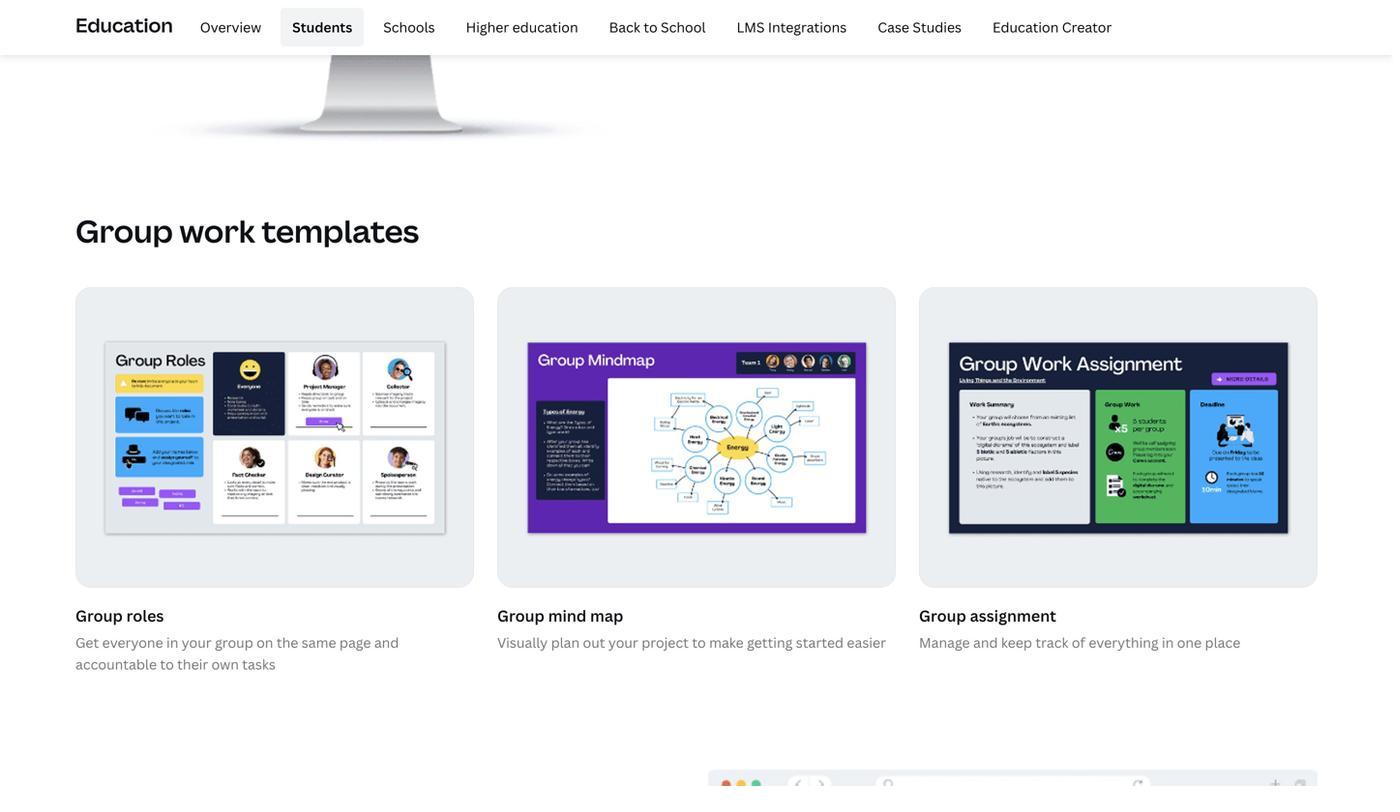 Task type: describe. For each thing, give the bounding box(es) containing it.
your for group mind map
[[609, 634, 638, 652]]

education creator
[[993, 18, 1112, 36]]

schools link
[[372, 8, 447, 46]]

2 in from the left
[[1162, 634, 1174, 652]]

education for education creator
[[993, 18, 1059, 36]]

school
[[661, 18, 706, 36]]

students
[[292, 18, 352, 36]]

higher education link
[[454, 8, 590, 46]]

education for education
[[75, 11, 173, 38]]

group for group work templates
[[75, 210, 173, 252]]

group work templates
[[75, 210, 419, 252]]

roles
[[126, 606, 164, 626]]

get
[[75, 634, 99, 652]]

project
[[642, 634, 689, 652]]

group roles template image
[[76, 288, 473, 587]]

keep
[[1001, 634, 1032, 652]]

integrations
[[768, 18, 847, 36]]

2 and from the left
[[973, 634, 998, 652]]

track
[[1036, 634, 1069, 652]]

out
[[583, 634, 605, 652]]

getting
[[747, 634, 793, 652]]

group roles
[[75, 606, 164, 626]]

same
[[302, 634, 336, 652]]

place
[[1205, 634, 1241, 652]]

group for group assignment
[[919, 606, 966, 626]]

in inside get everyone in your group on the same page and accountable to their own tasks
[[166, 634, 178, 652]]

menu bar containing overview
[[181, 8, 1124, 46]]

get everyone in your group on the same page and accountable to their own tasks
[[75, 634, 399, 674]]

work
[[179, 210, 255, 252]]

lms
[[737, 18, 765, 36]]

visually
[[497, 634, 548, 652]]

templates
[[262, 210, 419, 252]]

group mind map
[[497, 606, 623, 626]]

schools
[[383, 18, 435, 36]]

group
[[215, 634, 253, 652]]

education
[[512, 18, 578, 36]]

group assignment
[[919, 606, 1057, 626]]

one
[[1177, 634, 1202, 652]]

everyone
[[102, 634, 163, 652]]

easier
[[847, 634, 886, 652]]

overview link
[[188, 8, 273, 46]]

back
[[609, 18, 640, 36]]

make
[[709, 634, 744, 652]]

assignment
[[970, 606, 1057, 626]]

students link
[[281, 8, 364, 46]]

started
[[796, 634, 844, 652]]

lms integrations link
[[725, 8, 859, 46]]

case studies
[[878, 18, 962, 36]]

and inside get everyone in your group on the same page and accountable to their own tasks
[[374, 634, 399, 652]]

back to school link
[[598, 8, 717, 46]]

0 vertical spatial to
[[644, 18, 658, 36]]

everything
[[1089, 634, 1159, 652]]

back to school
[[609, 18, 706, 36]]



Task type: locate. For each thing, give the bounding box(es) containing it.
your inside get everyone in your group on the same page and accountable to their own tasks
[[182, 634, 212, 652]]

case studies link
[[866, 8, 973, 46]]

1 and from the left
[[374, 634, 399, 652]]

1 horizontal spatial to
[[644, 18, 658, 36]]

to inside get everyone in your group on the same page and accountable to their own tasks
[[160, 655, 174, 674]]

case
[[878, 18, 910, 36]]

on
[[257, 634, 273, 652]]

2 horizontal spatial to
[[692, 634, 706, 652]]

1 horizontal spatial education
[[993, 18, 1059, 36]]

visually plan out your project to make getting started easier
[[497, 634, 886, 652]]

group up manage
[[919, 606, 966, 626]]

0 horizontal spatial education
[[75, 11, 173, 38]]

group for group roles
[[75, 606, 123, 626]]

overview
[[200, 18, 261, 36]]

1 vertical spatial to
[[692, 634, 706, 652]]

manage and keep track of everything in one place
[[919, 634, 1241, 652]]

0 horizontal spatial to
[[160, 655, 174, 674]]

1 horizontal spatial your
[[609, 634, 638, 652]]

and right the page
[[374, 634, 399, 652]]

in up their
[[166, 634, 178, 652]]

education
[[75, 11, 173, 38], [993, 18, 1059, 36]]

group left work
[[75, 210, 173, 252]]

group for group mind map
[[497, 606, 545, 626]]

own
[[212, 655, 239, 674]]

your up their
[[182, 634, 212, 652]]

lms integrations
[[737, 18, 847, 36]]

in
[[166, 634, 178, 652], [1162, 634, 1174, 652]]

0 horizontal spatial your
[[182, 634, 212, 652]]

mind
[[548, 606, 587, 626]]

group mindmap template image
[[498, 288, 895, 587]]

their
[[177, 655, 208, 674]]

tasks
[[242, 655, 276, 674]]

studies
[[913, 18, 962, 36]]

group up get
[[75, 606, 123, 626]]

page
[[340, 634, 371, 652]]

group work assignment template image
[[920, 288, 1317, 587]]

1 horizontal spatial and
[[973, 634, 998, 652]]

your right the out
[[609, 634, 638, 652]]

your for group roles
[[182, 634, 212, 652]]

creator
[[1062, 18, 1112, 36]]

1 your from the left
[[182, 634, 212, 652]]

2 vertical spatial to
[[160, 655, 174, 674]]

0 horizontal spatial in
[[166, 634, 178, 652]]

the
[[277, 634, 298, 652]]

2 your from the left
[[609, 634, 638, 652]]

1 horizontal spatial in
[[1162, 634, 1174, 652]]

in left one
[[1162, 634, 1174, 652]]

0 horizontal spatial and
[[374, 634, 399, 652]]

to left make
[[692, 634, 706, 652]]

higher
[[466, 18, 509, 36]]

group up visually
[[497, 606, 545, 626]]

and
[[374, 634, 399, 652], [973, 634, 998, 652]]

to right back
[[644, 18, 658, 36]]

map
[[590, 606, 623, 626]]

accountable
[[75, 655, 157, 674]]

plan
[[551, 634, 580, 652]]

1 in from the left
[[166, 634, 178, 652]]

menu bar
[[181, 8, 1124, 46]]

manage
[[919, 634, 970, 652]]

education creator link
[[981, 8, 1124, 46]]

higher education
[[466, 18, 578, 36]]

and down group assignment
[[973, 634, 998, 652]]

your
[[182, 634, 212, 652], [609, 634, 638, 652]]

to
[[644, 18, 658, 36], [692, 634, 706, 652], [160, 655, 174, 674]]

to left their
[[160, 655, 174, 674]]

of
[[1072, 634, 1086, 652]]

group
[[75, 210, 173, 252], [75, 606, 123, 626], [497, 606, 545, 626], [919, 606, 966, 626]]



Task type: vqa. For each thing, say whether or not it's contained in the screenshot.
Manage
yes



